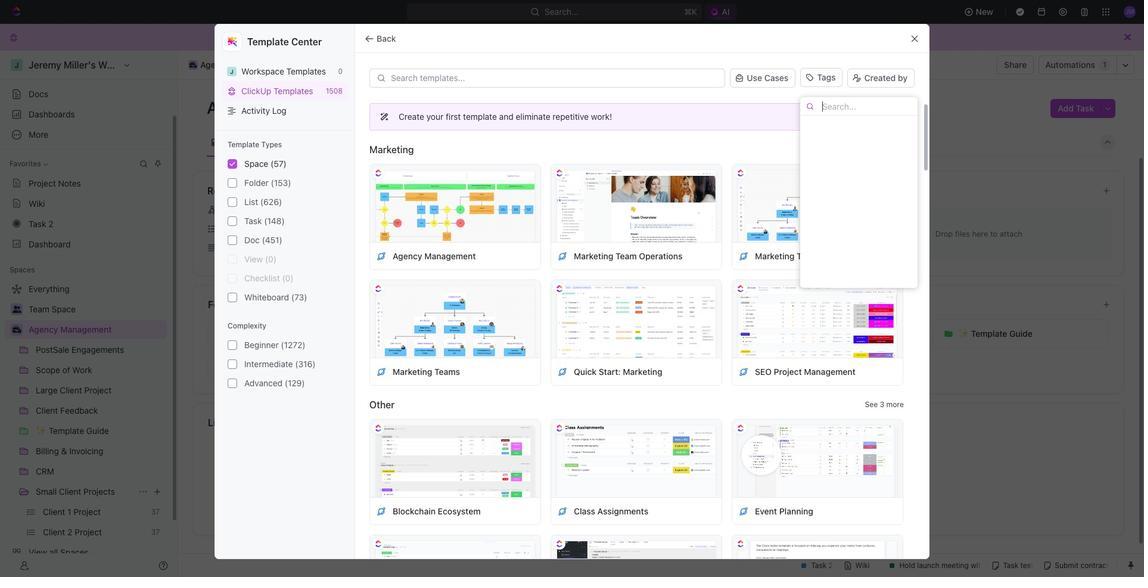 Task type: vqa. For each thing, say whether or not it's contained in the screenshot.


Task type: describe. For each thing, give the bounding box(es) containing it.
docs link
[[5, 85, 167, 104]]

start:
[[599, 366, 621, 376]]

0 horizontal spatial teams
[[435, 366, 460, 376]]

organizational
[[381, 137, 439, 147]]

operations
[[639, 251, 683, 261]]

1 vertical spatial task
[[244, 216, 262, 226]]

dashboards link
[[5, 105, 167, 124]]

small client projects inside "button"
[[596, 363, 677, 373]]

organizational chart link
[[379, 134, 463, 151]]

recent
[[207, 185, 239, 196]]

(153)
[[271, 178, 291, 188]]

project right seo
[[774, 366, 802, 376]]

1 horizontal spatial wiki link
[[340, 134, 359, 151]]

small client projects link
[[36, 482, 134, 501]]

new
[[976, 7, 994, 17]]

view (0)
[[244, 254, 277, 264]]

tags
[[817, 72, 836, 82]]

✨ template guide button
[[933, 319, 1109, 349]]

assignments
[[598, 506, 649, 516]]

see for other
[[865, 400, 878, 409]]

0 horizontal spatial marketing teams
[[393, 366, 460, 376]]

first
[[446, 111, 461, 122]]

client inside small client projects link
[[59, 486, 81, 497]]

ecosystem
[[438, 506, 481, 516]]

drop
[[936, 229, 953, 238]]

class
[[574, 506, 596, 516]]

1 horizontal spatial 1
[[1104, 60, 1107, 69]]

intermediate (316)
[[244, 359, 316, 369]]

favorites
[[10, 159, 41, 168]]

back
[[377, 33, 396, 43]]

event planning
[[755, 506, 814, 516]]

activity log
[[241, 106, 287, 116]]

templates for workspace templates
[[287, 66, 326, 76]]

1 horizontal spatial your
[[670, 480, 684, 489]]

postsale
[[233, 328, 268, 339]]

new button
[[960, 2, 1001, 21]]

map
[[245, 204, 262, 215]]

share button
[[997, 55, 1035, 75]]

1 horizontal spatial scope
[[606, 243, 630, 253]]

overview
[[222, 137, 259, 147]]

team
[[616, 251, 637, 261]]

client inside small client projects "button"
[[620, 363, 643, 373]]

1 vertical spatial 1
[[562, 243, 566, 253]]

template
[[463, 111, 497, 122]]

👥
[[521, 224, 531, 233]]

mind map
[[224, 204, 262, 215]]

clickup templates
[[241, 86, 313, 96]]

client inside client 1 project a scope of work link
[[538, 243, 560, 253]]

‎task 2 link
[[5, 214, 167, 233]]

task inside button
[[1076, 103, 1095, 113]]

1 horizontal spatial see
[[756, 186, 769, 195]]

more inside button
[[887, 400, 904, 409]]

(73)
[[291, 292, 307, 302]]

workspace
[[241, 66, 284, 76]]

checklist (0)
[[244, 273, 294, 283]]

tree inside sidebar navigation
[[5, 280, 167, 577]]

back button
[[360, 29, 403, 48]]

add for add a new list to your space
[[609, 480, 623, 489]]

&
[[259, 363, 265, 373]]

add task button
[[1051, 99, 1102, 118]]

1 vertical spatial space
[[686, 480, 707, 489]]

see 3 more button
[[860, 398, 909, 412]]

list link
[[203, 219, 491, 238]]

(57)
[[271, 159, 287, 169]]

✨
[[958, 328, 969, 339]]

and
[[499, 111, 514, 122]]

all for first see all button
[[474, 186, 482, 195]]

0 horizontal spatial your
[[427, 111, 444, 122]]

tags button
[[801, 68, 843, 87]]

whiteboard (73)
[[244, 292, 307, 302]]

j
[[230, 68, 234, 75]]

complexity
[[228, 321, 267, 330]]

client feedback
[[777, 328, 841, 339]]

repetitive
[[553, 111, 589, 122]]

1 horizontal spatial marketing teams
[[755, 251, 823, 261]]

0 horizontal spatial space
[[244, 159, 268, 169]]

see for recent
[[459, 186, 472, 195]]

wiki inside sidebar navigation
[[29, 198, 45, 208]]

✨ template guide
[[958, 328, 1033, 339]]

of inside client 1 project a scope of work link
[[632, 243, 640, 253]]

add for add list
[[644, 499, 658, 508]]

projects inside small client projects link
[[84, 486, 115, 497]]

of inside scope of work "button"
[[441, 328, 449, 339]]

tags button
[[801, 68, 843, 88]]

blockchain ecosystem
[[393, 506, 481, 516]]

client inside large client project button
[[620, 328, 643, 339]]

workspace templates
[[241, 66, 326, 76]]

a
[[598, 243, 604, 253]]

client feedback button
[[752, 319, 928, 349]]

agency management link inside tree
[[29, 320, 165, 339]]

0 vertical spatial work
[[642, 243, 662, 253]]

clickup
[[241, 86, 271, 96]]

activity log button
[[222, 101, 348, 120]]

add for add task
[[1058, 103, 1074, 113]]

resource management
[[538, 224, 626, 234]]

client inside client feedback button
[[777, 328, 800, 339]]

quick start: marketing
[[574, 366, 663, 376]]

crm
[[414, 363, 433, 373]]

(0) for view (0)
[[265, 254, 277, 264]]

marketing team operations
[[574, 251, 683, 261]]

1 see all button from the left
[[454, 184, 487, 198]]

welcome!
[[281, 137, 320, 147]]

small inside "button"
[[596, 363, 617, 373]]

resource
[[538, 224, 574, 234]]

class assignments
[[574, 506, 649, 516]]

large client project
[[596, 328, 674, 339]]

2 see all button from the left
[[751, 184, 784, 198]]

dashboard
[[29, 239, 71, 249]]

spaces
[[10, 265, 35, 274]]

create your first template and eliminate repetitive work!
[[399, 111, 612, 122]]

project inside button
[[646, 328, 674, 339]]

task (148)
[[244, 216, 285, 226]]

new
[[631, 480, 645, 489]]

billing
[[233, 363, 257, 373]]



Task type: locate. For each thing, give the bounding box(es) containing it.
0 horizontal spatial docs
[[29, 89, 48, 99]]

work inside "button"
[[452, 328, 472, 339]]

space
[[244, 159, 268, 169], [686, 480, 707, 489]]

agency management link
[[185, 58, 286, 72], [29, 320, 165, 339]]

eliminate
[[516, 111, 551, 122]]

2 vertical spatial template
[[971, 328, 1008, 339]]

mind map link
[[203, 200, 491, 219]]

⌘k
[[685, 7, 698, 17]]

1 vertical spatial small client projects
[[36, 486, 115, 497]]

0 horizontal spatial wiki
[[29, 198, 45, 208]]

checklist
[[244, 273, 280, 283]]

learn more
[[855, 112, 894, 121]]

template types
[[228, 140, 282, 149]]

types
[[261, 140, 282, 149]]

1 all from the left
[[474, 186, 482, 195]]

of up crm button
[[441, 328, 449, 339]]

1 right automations
[[1104, 60, 1107, 69]]

2 all from the left
[[771, 186, 779, 195]]

1 horizontal spatial to
[[991, 229, 998, 238]]

your
[[427, 111, 444, 122], [670, 480, 684, 489]]

1 horizontal spatial add
[[644, 499, 658, 508]]

0 horizontal spatial to
[[661, 480, 668, 489]]

2 vertical spatial add
[[644, 499, 658, 508]]

1 vertical spatial projects
[[645, 363, 677, 373]]

add left "a"
[[609, 480, 623, 489]]

add inside add list "button"
[[644, 499, 658, 508]]

your up add list
[[670, 480, 684, 489]]

(0) right view
[[265, 254, 277, 264]]

3
[[880, 400, 885, 409]]

1 horizontal spatial see all
[[756, 186, 779, 195]]

0 horizontal spatial projects
[[84, 486, 115, 497]]

project inside sidebar navigation
[[29, 178, 56, 188]]

‎task
[[29, 218, 46, 229]]

add task
[[1058, 103, 1095, 113]]

overview link
[[220, 134, 259, 151]]

planning
[[780, 506, 814, 516]]

1 vertical spatial marketing teams
[[393, 366, 460, 376]]

see
[[459, 186, 472, 195], [756, 186, 769, 195], [865, 400, 878, 409]]

list right mind in the top left of the page
[[244, 197, 258, 207]]

work up crm button
[[452, 328, 472, 339]]

template inside button
[[971, 328, 1008, 339]]

here
[[973, 229, 989, 238]]

2 horizontal spatial add
[[1058, 103, 1074, 113]]

your left first
[[427, 111, 444, 122]]

see all for first see all button
[[459, 186, 482, 195]]

learn more link
[[850, 110, 899, 124]]

wiki link up ‎task 2 link at the top of page
[[5, 194, 167, 213]]

1 down resource
[[562, 243, 566, 253]]

(0) for checklist (0)
[[282, 273, 294, 283]]

small inside sidebar navigation
[[36, 486, 57, 497]]

marketing teams
[[755, 251, 823, 261], [393, 366, 460, 376]]

projects inside projects link
[[224, 243, 256, 253]]

scope up crm
[[414, 328, 439, 339]]

0 horizontal spatial scope
[[414, 328, 439, 339]]

Search... text field
[[823, 97, 914, 115]]

all for first see all button from the right
[[771, 186, 779, 195]]

0 horizontal spatial task
[[244, 216, 262, 226]]

agency
[[200, 60, 230, 70], [207, 98, 265, 117], [393, 251, 422, 261], [29, 324, 58, 334]]

template up workspace
[[247, 36, 289, 47]]

0 vertical spatial teams
[[797, 251, 823, 261]]

list down mind in the top left of the page
[[224, 224, 238, 234]]

1 vertical spatial template
[[228, 140, 259, 149]]

advanced
[[244, 378, 283, 388]]

scope inside "button"
[[414, 328, 439, 339]]

templates up activity log button
[[274, 86, 313, 96]]

beginner
[[244, 340, 279, 350]]

0 vertical spatial agency management link
[[185, 58, 286, 72]]

jeremy miller's workspace, , element
[[227, 66, 237, 76]]

1 horizontal spatial teams
[[797, 251, 823, 261]]

large client project button
[[570, 319, 747, 349]]

1 vertical spatial small
[[36, 486, 57, 497]]

whiteboard
[[244, 292, 289, 302]]

other
[[370, 399, 395, 410]]

1 vertical spatial of
[[441, 328, 449, 339]]

0 horizontal spatial wiki link
[[5, 194, 167, 213]]

search...
[[545, 7, 579, 17]]

invoicing
[[267, 363, 303, 373]]

templates down center
[[287, 66, 326, 76]]

list down "add a new list to your space"
[[660, 499, 673, 508]]

view
[[244, 254, 263, 264]]

business time image
[[12, 326, 21, 333]]

add list button
[[640, 497, 677, 511]]

learn
[[855, 112, 875, 121]]

project down folders button
[[646, 328, 674, 339]]

share
[[1005, 60, 1027, 70]]

list inside list link
[[224, 224, 238, 234]]

see 3 more
[[865, 400, 904, 409]]

see all for first see all button from the right
[[756, 186, 779, 195]]

0 horizontal spatial see
[[459, 186, 472, 195]]

(129)
[[285, 378, 305, 388]]

0 vertical spatial templates
[[287, 66, 326, 76]]

templates for clickup templates
[[274, 86, 313, 96]]

more right the learn
[[877, 112, 894, 121]]

1 vertical spatial to
[[661, 480, 668, 489]]

0 horizontal spatial see all button
[[454, 184, 487, 198]]

task
[[1076, 103, 1095, 113], [244, 216, 262, 226]]

dashboards
[[29, 109, 75, 119]]

wiki up ‎task
[[29, 198, 45, 208]]

docs up dashboards
[[29, 89, 48, 99]]

0 vertical spatial marketing teams
[[755, 251, 823, 261]]

0 horizontal spatial of
[[441, 328, 449, 339]]

0 horizontal spatial add
[[609, 480, 623, 489]]

task down map
[[244, 216, 262, 226]]

0 vertical spatial small
[[596, 363, 617, 373]]

1 vertical spatial wiki link
[[5, 194, 167, 213]]

project
[[29, 178, 56, 188], [568, 243, 596, 253], [646, 328, 674, 339], [774, 366, 802, 376]]

docs
[[29, 89, 48, 99], [521, 185, 544, 196]]

0 vertical spatial projects
[[224, 243, 256, 253]]

no lists icon. image
[[635, 432, 682, 480]]

attach
[[1000, 229, 1023, 238]]

1 vertical spatial your
[[670, 480, 684, 489]]

more
[[877, 112, 894, 121], [887, 400, 904, 409]]

0 horizontal spatial agency management link
[[29, 320, 165, 339]]

1 horizontal spatial agency management link
[[185, 58, 286, 72]]

project notes
[[29, 178, 81, 188]]

0 horizontal spatial work
[[452, 328, 472, 339]]

0 horizontal spatial all
[[474, 186, 482, 195]]

seo project management
[[755, 366, 856, 376]]

space (57)
[[244, 159, 287, 169]]

scope of work button
[[389, 319, 565, 349]]

untitled link
[[516, 200, 805, 219]]

organizational chart
[[381, 137, 463, 147]]

0 vertical spatial scope
[[606, 243, 630, 253]]

more right 3
[[887, 400, 904, 409]]

marketing
[[370, 144, 414, 155], [574, 251, 614, 261], [755, 251, 795, 261], [393, 366, 432, 376], [623, 366, 663, 376]]

0 horizontal spatial (0)
[[265, 254, 277, 264]]

add a new list to your space
[[609, 480, 707, 489]]

1 horizontal spatial small
[[596, 363, 617, 373]]

(626)
[[260, 197, 282, 207]]

dashboard link
[[5, 234, 167, 253]]

1 vertical spatial docs
[[521, 185, 544, 196]]

0 vertical spatial to
[[991, 229, 998, 238]]

(0) up (73)
[[282, 273, 294, 283]]

list inside add list "button"
[[660, 499, 673, 508]]

1 vertical spatial (0)
[[282, 273, 294, 283]]

template right "✨"
[[971, 328, 1008, 339]]

0 vertical spatial add
[[1058, 103, 1074, 113]]

project down favorites button
[[29, 178, 56, 188]]

agency management inside sidebar navigation
[[29, 324, 112, 334]]

2 see all from the left
[[756, 186, 779, 195]]

folder (153)
[[244, 178, 291, 188]]

doc (451)
[[244, 235, 282, 245]]

lists button
[[207, 416, 1110, 430]]

0 horizontal spatial small client projects
[[36, 486, 115, 497]]

space right no lists icon. on the bottom right of page
[[686, 480, 707, 489]]

notes
[[58, 178, 81, 188]]

1 horizontal spatial docs
[[521, 185, 544, 196]]

folder
[[244, 178, 269, 188]]

wiki link right welcome!
[[340, 134, 359, 151]]

1 horizontal spatial (0)
[[282, 273, 294, 283]]

0 horizontal spatial small
[[36, 486, 57, 497]]

work right team
[[642, 243, 662, 253]]

tree
[[5, 280, 167, 577]]

1 vertical spatial wiki
[[29, 198, 45, 208]]

postsale engagements
[[233, 328, 324, 339]]

1 horizontal spatial work
[[642, 243, 662, 253]]

automations
[[1046, 60, 1096, 70]]

advanced (129)
[[244, 378, 305, 388]]

0 vertical spatial template
[[247, 36, 289, 47]]

‎task 2
[[29, 218, 53, 229]]

tree containing agency management
[[5, 280, 167, 577]]

0 vertical spatial of
[[632, 243, 640, 253]]

projects inside small client projects "button"
[[645, 363, 677, 373]]

docs inside sidebar navigation
[[29, 89, 48, 99]]

drop files here to attach
[[936, 229, 1023, 238]]

add inside add task button
[[1058, 103, 1074, 113]]

(1272)
[[281, 340, 306, 350]]

0 vertical spatial docs
[[29, 89, 48, 99]]

2 horizontal spatial see
[[865, 400, 878, 409]]

0 horizontal spatial 1
[[562, 243, 566, 253]]

work!
[[591, 111, 612, 122]]

small client projects button
[[570, 354, 747, 383]]

add list
[[644, 499, 673, 508]]

of right the a on the top right of page
[[632, 243, 640, 253]]

doc
[[244, 235, 260, 245]]

1 see all from the left
[[459, 186, 482, 195]]

(451)
[[262, 235, 282, 245]]

2 horizontal spatial projects
[[645, 363, 677, 373]]

project left the a on the top right of page
[[568, 243, 596, 253]]

business time image
[[189, 62, 197, 68]]

0 vertical spatial (0)
[[265, 254, 277, 264]]

scope right the a on the top right of page
[[606, 243, 630, 253]]

0 vertical spatial wiki
[[342, 137, 359, 147]]

agency inside tree
[[29, 324, 58, 334]]

1 vertical spatial work
[[452, 328, 472, 339]]

1 vertical spatial templates
[[274, 86, 313, 96]]

2 vertical spatial projects
[[84, 486, 115, 497]]

add down "add a new list to your space"
[[644, 499, 658, 508]]

guide
[[1010, 328, 1033, 339]]

quick
[[574, 366, 597, 376]]

1 vertical spatial scope
[[414, 328, 439, 339]]

1 horizontal spatial space
[[686, 480, 707, 489]]

sidebar navigation
[[0, 51, 178, 577]]

2
[[48, 218, 53, 229]]

beginner (1272)
[[244, 340, 306, 350]]

1 vertical spatial add
[[609, 480, 623, 489]]

template center
[[247, 36, 322, 47]]

wiki link
[[340, 134, 359, 151], [5, 194, 167, 213]]

1 vertical spatial teams
[[435, 366, 460, 376]]

files
[[955, 229, 970, 238]]

docs up untitled
[[521, 185, 544, 196]]

1 horizontal spatial small client projects
[[596, 363, 677, 373]]

1 horizontal spatial projects
[[224, 243, 256, 253]]

templates
[[287, 66, 326, 76], [274, 86, 313, 96]]

management inside tree
[[60, 324, 112, 334]]

large
[[596, 328, 618, 339]]

1 vertical spatial more
[[887, 400, 904, 409]]

add down automations
[[1058, 103, 1074, 113]]

(0)
[[265, 254, 277, 264], [282, 273, 294, 283]]

(148)
[[264, 216, 285, 226]]

1 horizontal spatial all
[[771, 186, 779, 195]]

to up add list
[[661, 480, 668, 489]]

small client projects inside sidebar navigation
[[36, 486, 115, 497]]

0 vertical spatial space
[[244, 159, 268, 169]]

0 vertical spatial your
[[427, 111, 444, 122]]

template for template center
[[247, 36, 289, 47]]

0 vertical spatial 1
[[1104, 60, 1107, 69]]

1 vertical spatial agency management link
[[29, 320, 165, 339]]

0 vertical spatial task
[[1076, 103, 1095, 113]]

0 vertical spatial small client projects
[[596, 363, 677, 373]]

template for template types
[[228, 140, 259, 149]]

Search templates... text field
[[391, 73, 719, 83]]

template left types
[[228, 140, 259, 149]]

wiki right welcome!
[[342, 137, 359, 147]]

1 horizontal spatial wiki
[[342, 137, 359, 147]]

0 horizontal spatial see all
[[459, 186, 482, 195]]

space up folder
[[244, 159, 268, 169]]

0 vertical spatial wiki link
[[340, 134, 359, 151]]

1 horizontal spatial task
[[1076, 103, 1095, 113]]

list right new
[[647, 480, 659, 489]]

to right here
[[991, 229, 998, 238]]

task down automations
[[1076, 103, 1095, 113]]

1 horizontal spatial see all button
[[751, 184, 784, 198]]

client 1 project a scope of work
[[538, 243, 662, 253]]

1 horizontal spatial of
[[632, 243, 640, 253]]

feedback
[[802, 328, 841, 339]]

0 vertical spatial more
[[877, 112, 894, 121]]



